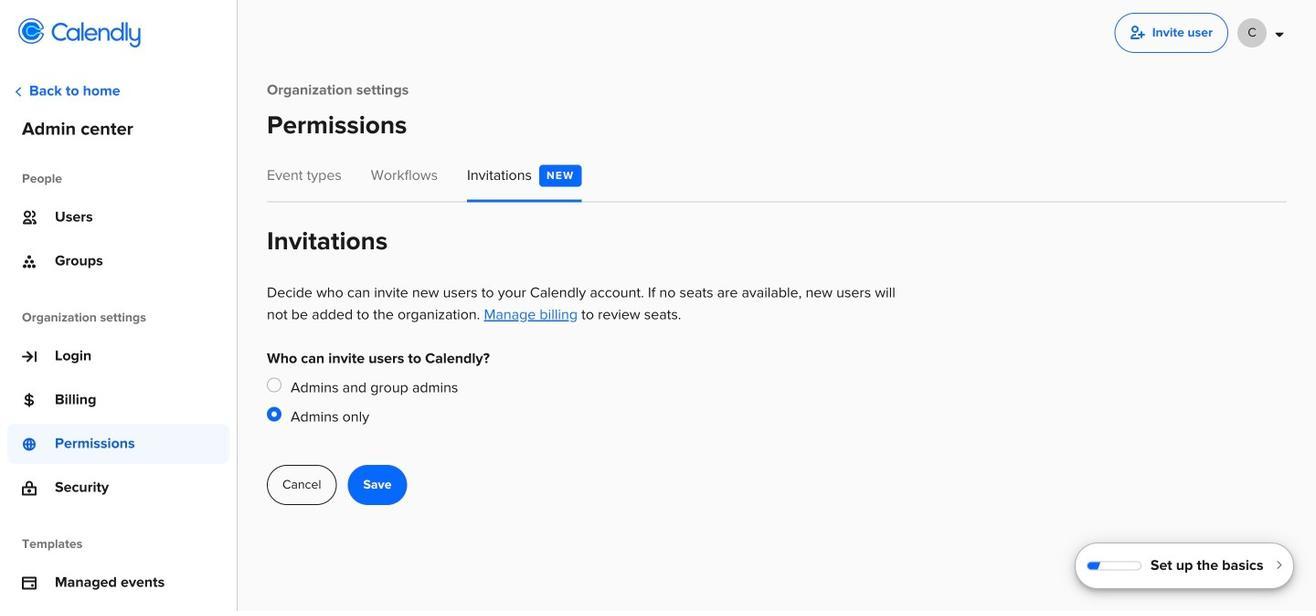 Task type: describe. For each thing, give the bounding box(es) containing it.
calendly image
[[51, 22, 141, 48]]

main navigation element
[[0, 0, 238, 611]]



Task type: vqa. For each thing, say whether or not it's contained in the screenshot.
Calendly image
yes



